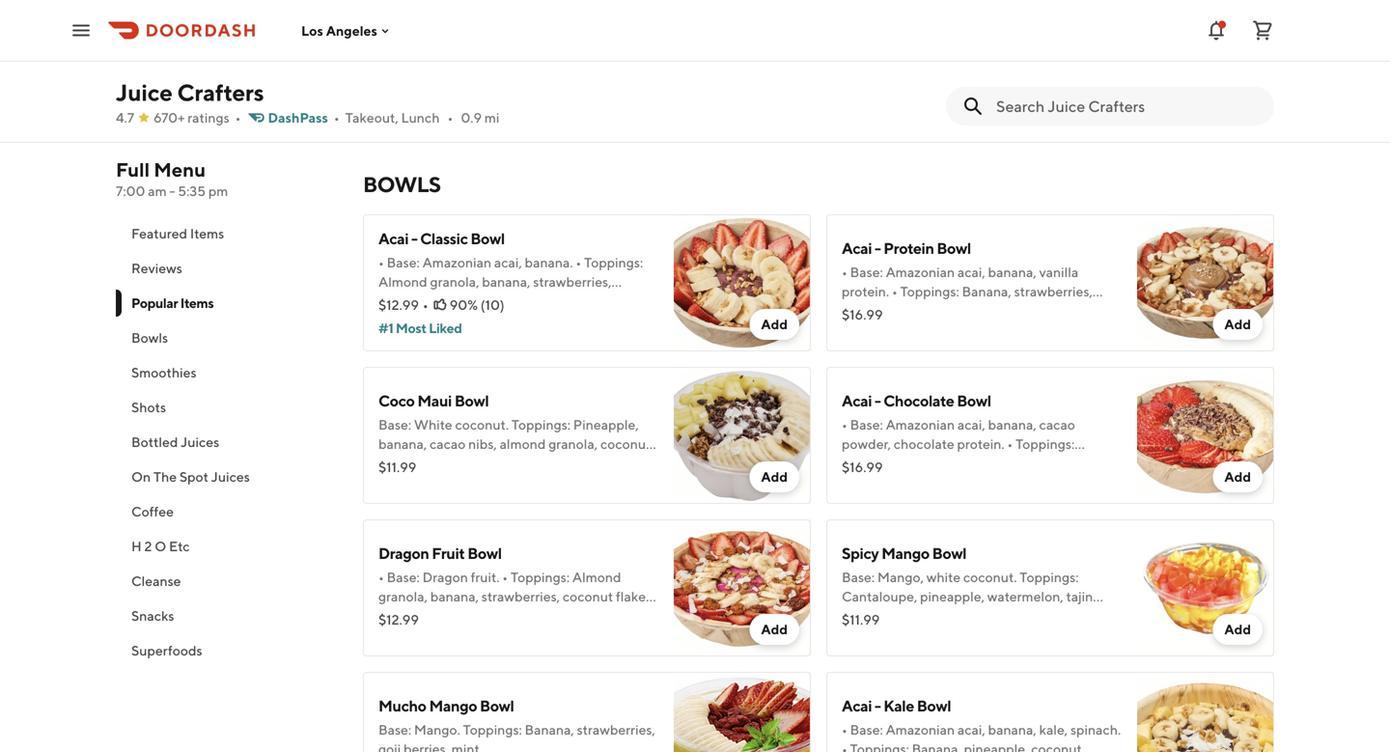 Task type: describe. For each thing, give the bounding box(es) containing it.
on the spot juices button
[[116, 460, 340, 494]]

& inside dragon fruit bowl • base:  dragon fruit.  • toppings:  almond granola, banana, strawberries, coconut flakes, flax seeds & golden berries.
[[441, 608, 450, 624]]

acai - protein bowl image
[[1137, 214, 1274, 351]]

acai - protein bowl • base:  amazonian acai, banana, vanilla protein.  • toppings:  banana, strawberries, almonds, walnuts, almond butter.
[[842, 239, 1093, 319]]

chocolate
[[894, 436, 955, 452]]

full
[[116, 158, 150, 181]]

protein. inside acai - chocolate bowl • base:  amazonian acai, banana, cacao powder, chocolate protein.  • toppings: banana, strawberries, almonds, cacao nibs, almond butter.
[[957, 436, 1005, 452]]

crunchy monkey almond milk, banana, cacao nibs, cacao powder, goji berries, walnuts, dates, cinnamon & vanilla.
[[378, 19, 657, 98]]

add for acai - classic bowl
[[761, 316, 788, 332]]

walnuts, inside crunchy monkey almond milk, banana, cacao nibs, cacao powder, goji berries, walnuts, dates, cinnamon & vanilla.
[[504, 63, 554, 79]]

2
[[144, 538, 152, 554]]

add button for acai - protein bowl
[[1213, 309, 1263, 340]]

90% (10)
[[450, 297, 505, 313]]

vanilla
[[1039, 264, 1079, 280]]

coco maui bowl base: white coconut.    toppings: pineapple, banana, cacao nibs, almond granola, coconut flakes.
[[378, 391, 651, 471]]

liked
[[429, 320, 462, 336]]

banana, inside 'acai - kale bowl • base:  amazonian acai, banana, kale, spinach. • toppings:  banana, pineapple, coconu'
[[912, 741, 961, 752]]

pineapple,
[[573, 417, 639, 433]]

almond inside acai - protein bowl • base:  amazonian acai, banana, vanilla protein.  • toppings:  banana, strawberries, almonds, walnuts, almond butter.
[[953, 303, 1000, 319]]

banana, inside mucho mango bowl base: mango.    toppings: banana, strawberries, goji berries, mint.
[[525, 722, 574, 738]]

coco maui bowl image
[[674, 367, 811, 504]]

mango for mucho
[[429, 697, 477, 715]]

- for classic
[[411, 229, 418, 248]]

los angeles button
[[301, 22, 393, 38]]

mango.
[[414, 722, 460, 738]]

nibs, inside acai - chocolate bowl • base:  amazonian acai, banana, cacao powder, chocolate protein.  • toppings: banana, strawberries, almonds, cacao nibs, almond butter.
[[1072, 455, 1101, 471]]

strawberries, inside mucho mango bowl base: mango.    toppings: banana, strawberries, goji berries, mint.
[[577, 722, 655, 738]]

acai - classic bowl image
[[674, 214, 811, 351]]

mango,
[[877, 569, 924, 585]]

add button for acai - chocolate bowl
[[1213, 461, 1263, 492]]

spicy mango bowl base: mango, white coconut.    toppings: cantaloupe, pineapple, watermelon, tajin chamoy.
[[842, 544, 1093, 624]]

nibs, inside crunchy monkey almond milk, banana, cacao nibs, cacao powder, goji berries, walnuts, dates, cinnamon & vanilla.
[[552, 44, 580, 60]]

menu
[[154, 158, 206, 181]]

almond inside acai - chocolate bowl • base:  amazonian acai, banana, cacao powder, chocolate protein.  • toppings: banana, strawberries, almonds, cacao nibs, almond butter.
[[842, 475, 888, 490]]

coco
[[378, 391, 415, 410]]

popular items
[[131, 295, 214, 311]]

dashpass
[[268, 110, 328, 126]]

tajin
[[1066, 588, 1093, 604]]

milk,
[[430, 44, 459, 60]]

coconut. inside spicy mango bowl base: mango, white coconut.    toppings: cantaloupe, pineapple, watermelon, tajin chamoy.
[[963, 569, 1017, 585]]

on
[[131, 469, 151, 485]]

goji inside crunchy monkey almond milk, banana, cacao nibs, cacao powder, goji berries, walnuts, dates, cinnamon & vanilla.
[[430, 63, 453, 79]]

snacks
[[131, 608, 174, 624]]

5:35
[[178, 183, 206, 199]]

(10)
[[481, 297, 505, 313]]

bowl inside 'acai - kale bowl • base:  amazonian acai, banana, kale, spinach. • toppings:  banana, pineapple, coconu'
[[917, 697, 951, 715]]

nibs, inside "coco maui bowl base: white coconut.    toppings: pineapple, banana, cacao nibs, almond granola, coconut flakes."
[[468, 436, 497, 452]]

juice,
[[965, 44, 998, 60]]

$12.99 for $12.99 •
[[378, 297, 419, 313]]

kale, inside cold-pressed apple juice, banana, pineapple, kale, spinach, celery, turmeric & spirulina.
[[842, 63, 870, 79]]

turmeric
[[969, 63, 1021, 79]]

flakes. inside acai - classic bowl • base:  amazonian acai, banana.  • toppings: almond granola, banana, strawberries, coconut flakes.
[[432, 293, 471, 309]]

add for coco maui bowl
[[761, 469, 788, 485]]

los
[[301, 22, 323, 38]]

h 2 o etc
[[131, 538, 190, 554]]

dashpass •
[[268, 110, 340, 126]]

bottled
[[131, 434, 178, 450]]

- for kale
[[875, 697, 881, 715]]

add button for dragon fruit bowl
[[750, 614, 799, 645]]

flakes. inside "coco maui bowl base: white coconut.    toppings: pineapple, banana, cacao nibs, almond granola, coconut flakes."
[[378, 455, 417, 471]]

cold-pressed apple juice, banana, pineapple, kale, spinach, celery, turmeric & spirulina.
[[842, 44, 1116, 79]]

dragon fruit bowl • base:  dragon fruit.  • toppings:  almond granola, banana, strawberries, coconut flakes, flax seeds & golden berries.
[[378, 544, 655, 624]]

add button for acai - classic bowl
[[750, 309, 799, 340]]

banana, inside "coco maui bowl base: white coconut.    toppings: pineapple, banana, cacao nibs, almond granola, coconut flakes."
[[378, 436, 427, 452]]

4.7
[[116, 110, 134, 126]]

bowls button
[[116, 321, 340, 355]]

amazonian for protein
[[886, 264, 955, 280]]

banana, inside cold-pressed apple juice, banana, pineapple, kale, spinach, celery, turmeric & spirulina.
[[1001, 44, 1049, 60]]

Item Search search field
[[996, 96, 1259, 117]]

los angeles
[[301, 22, 377, 38]]

banana, inside crunchy monkey almond milk, banana, cacao nibs, cacao powder, goji berries, walnuts, dates, cinnamon & vanilla.
[[462, 44, 510, 60]]

cantaloupe,
[[842, 588, 918, 604]]

add for acai - chocolate bowl
[[1225, 469, 1251, 485]]

670+ ratings •
[[154, 110, 241, 126]]

base: inside 'acai - kale bowl • base:  amazonian acai, banana, kale, spinach. • toppings:  banana, pineapple, coconu'
[[850, 722, 883, 738]]

$16.99 for acai - protein bowl
[[842, 307, 883, 322]]

1 vertical spatial dragon
[[422, 569, 468, 585]]

banana, inside acai - chocolate bowl • base:  amazonian acai, banana, cacao powder, chocolate protein.  • toppings: banana, strawberries, almonds, cacao nibs, almond butter.
[[842, 455, 891, 471]]

base: inside mucho mango bowl base: mango.    toppings: banana, strawberries, goji berries, mint.
[[378, 722, 411, 738]]

toppings: inside acai - chocolate bowl • base:  amazonian acai, banana, cacao powder, chocolate protein.  • toppings: banana, strawberries, almonds, cacao nibs, almond butter.
[[1016, 436, 1075, 452]]

juice crafters
[[116, 79, 264, 106]]

popular
[[131, 295, 178, 311]]

pineapple, inside cold-pressed apple juice, banana, pineapple, kale, spinach, celery, turmeric & spirulina.
[[1052, 44, 1116, 60]]

celery,
[[926, 63, 966, 79]]

protein
[[884, 239, 934, 257]]

base: inside dragon fruit bowl • base:  dragon fruit.  • toppings:  almond granola, banana, strawberries, coconut flakes, flax seeds & golden berries.
[[387, 569, 420, 585]]

kale, inside 'acai - kale bowl • base:  amazonian acai, banana, kale, spinach. • toppings:  banana, pineapple, coconu'
[[1039, 722, 1068, 738]]

goji inside mucho mango bowl base: mango.    toppings: banana, strawberries, goji berries, mint.
[[378, 741, 401, 752]]

amazonian for chocolate
[[886, 417, 955, 433]]

watermelon,
[[987, 588, 1064, 604]]

smoothies
[[131, 364, 197, 380]]

flax
[[378, 608, 400, 624]]

coffee
[[131, 503, 174, 519]]

mucho mango bowl base: mango.    toppings: banana, strawberries, goji berries, mint.
[[378, 697, 655, 752]]

fruit.
[[471, 569, 500, 585]]

powder, inside crunchy monkey almond milk, banana, cacao nibs, cacao powder, goji berries, walnuts, dates, cinnamon & vanilla.
[[378, 63, 428, 79]]

am
[[148, 183, 167, 199]]

acai, for protein
[[958, 264, 985, 280]]

acai - chocolate bowl image
[[1137, 367, 1274, 504]]

banana, inside dragon fruit bowl • base:  dragon fruit.  • toppings:  almond granola, banana, strawberries, coconut flakes, flax seeds & golden berries.
[[430, 588, 479, 604]]

pineapple, inside spicy mango bowl base: mango, white coconut.    toppings: cantaloupe, pineapple, watermelon, tajin chamoy.
[[920, 588, 985, 604]]

banana.
[[525, 254, 573, 270]]

crafters
[[177, 79, 264, 106]]

strawberries, inside acai - protein bowl • base:  amazonian acai, banana, vanilla protein.  • toppings:  banana, strawberries, almonds, walnuts, almond butter.
[[1014, 283, 1093, 299]]

protein. inside acai - protein bowl • base:  amazonian acai, banana, vanilla protein.  • toppings:  banana, strawberries, almonds, walnuts, almond butter.
[[842, 283, 889, 299]]

white
[[927, 569, 961, 585]]

walnuts, inside acai - protein bowl • base:  amazonian acai, banana, vanilla protein.  • toppings:  banana, strawberries, almonds, walnuts, almond butter.
[[900, 303, 951, 319]]

takeout, lunch • 0.9 mi
[[345, 110, 500, 126]]

seeds
[[403, 608, 438, 624]]

monkey
[[439, 19, 495, 37]]

spot
[[179, 469, 208, 485]]

items for popular items
[[180, 295, 214, 311]]

- inside full menu 7:00 am - 5:35 pm
[[169, 183, 175, 199]]

mango for spicy
[[882, 544, 930, 562]]

base: inside "coco maui bowl base: white coconut.    toppings: pineapple, banana, cacao nibs, almond granola, coconut flakes."
[[378, 417, 411, 433]]

almonds, inside acai - chocolate bowl • base:  amazonian acai, banana, cacao powder, chocolate protein.  • toppings: banana, strawberries, almonds, cacao nibs, almond butter.
[[975, 455, 1031, 471]]

add for spicy mango bowl
[[1225, 621, 1251, 637]]

& inside crunchy monkey almond milk, banana, cacao nibs, cacao powder, goji berries, walnuts, dates, cinnamon & vanilla.
[[378, 83, 387, 98]]

featured items button
[[116, 216, 340, 251]]

juice
[[116, 79, 173, 106]]

spicy mango bowl image
[[1137, 519, 1274, 657]]

items for featured items
[[190, 225, 224, 241]]

flakes,
[[616, 588, 655, 604]]

$11.99 for spicy
[[842, 612, 880, 628]]

bowl inside spicy mango bowl base: mango, white coconut.    toppings: cantaloupe, pineapple, watermelon, tajin chamoy.
[[932, 544, 967, 562]]

berries, inside crunchy monkey almond milk, banana, cacao nibs, cacao powder, goji berries, walnuts, dates, cinnamon & vanilla.
[[455, 63, 501, 79]]

spicy
[[842, 544, 879, 562]]

$12.99 •
[[378, 297, 428, 313]]

crunchy monkey image
[[674, 0, 811, 131]]

classic
[[420, 229, 468, 248]]

acai for classic
[[378, 229, 409, 248]]

smoothies button
[[116, 355, 340, 390]]

$16.99 for acai - chocolate bowl
[[842, 459, 883, 475]]

0 vertical spatial juices
[[181, 434, 219, 450]]

notification bell image
[[1205, 19, 1228, 42]]

cacao inside "coco maui bowl base: white coconut.    toppings: pineapple, banana, cacao nibs, almond granola, coconut flakes."
[[430, 436, 466, 452]]

granola, for classic
[[430, 274, 479, 290]]

acai - kale bowl • base:  amazonian acai, banana, kale, spinach. • toppings:  banana, pineapple, coconu
[[842, 697, 1121, 752]]

dragon fruit bowl image
[[674, 519, 811, 657]]

white
[[414, 417, 452, 433]]

h
[[131, 538, 142, 554]]

spinach.
[[1071, 722, 1121, 738]]

acai, for kale
[[958, 722, 985, 738]]

takeout,
[[345, 110, 398, 126]]



Task type: locate. For each thing, give the bounding box(es) containing it.
670+
[[154, 110, 185, 126]]

1 horizontal spatial almonds,
[[975, 455, 1031, 471]]

acai left 'protein'
[[842, 239, 872, 257]]

items right popular
[[180, 295, 214, 311]]

- inside acai - chocolate bowl • base:  amazonian acai, banana, cacao powder, chocolate protein.  • toppings: banana, strawberries, almonds, cacao nibs, almond butter.
[[875, 391, 881, 410]]

& inside cold-pressed apple juice, banana, pineapple, kale, spinach, celery, turmeric & spirulina.
[[1024, 63, 1032, 79]]

0 vertical spatial $16.99
[[842, 307, 883, 322]]

juices down the bottled juices button
[[211, 469, 250, 485]]

1 vertical spatial items
[[180, 295, 214, 311]]

mango up mango.
[[429, 697, 477, 715]]

toppings: inside acai - classic bowl • base:  amazonian acai, banana.  • toppings: almond granola, banana, strawberries, coconut flakes.
[[584, 254, 643, 270]]

0 vertical spatial butter.
[[1002, 303, 1043, 319]]

0 vertical spatial &
[[1024, 63, 1032, 79]]

1 vertical spatial granola,
[[549, 436, 598, 452]]

amazonian inside acai - protein bowl • base:  amazonian acai, banana, vanilla protein.  • toppings:  banana, strawberries, almonds, walnuts, almond butter.
[[886, 264, 955, 280]]

1 horizontal spatial flakes.
[[432, 293, 471, 309]]

#1
[[378, 320, 393, 336]]

0 vertical spatial flakes.
[[432, 293, 471, 309]]

acai left chocolate
[[842, 391, 872, 410]]

0 horizontal spatial &
[[378, 83, 387, 98]]

&
[[1024, 63, 1032, 79], [378, 83, 387, 98], [441, 608, 450, 624]]

dragon down fruit
[[422, 569, 468, 585]]

1 horizontal spatial &
[[441, 608, 450, 624]]

1 horizontal spatial goji
[[430, 63, 453, 79]]

acai, for classic
[[494, 254, 522, 270]]

protein. right chocolate
[[957, 436, 1005, 452]]

superfoods
[[131, 643, 202, 658]]

toppings: inside mucho mango bowl base: mango.    toppings: banana, strawberries, goji berries, mint.
[[463, 722, 522, 738]]

2 horizontal spatial almond
[[953, 303, 1000, 319]]

bowl inside dragon fruit bowl • base:  dragon fruit.  • toppings:  almond granola, banana, strawberries, coconut flakes, flax seeds & golden berries.
[[468, 544, 502, 562]]

acai, for chocolate
[[958, 417, 985, 433]]

toppings: inside "coco maui bowl base: white coconut.    toppings: pineapple, banana, cacao nibs, almond granola, coconut flakes."
[[512, 417, 571, 433]]

1 vertical spatial goji
[[378, 741, 401, 752]]

- left classic in the top of the page
[[411, 229, 418, 248]]

on the spot juices
[[131, 469, 250, 485]]

- left chocolate
[[875, 391, 881, 410]]

green soul image
[[1137, 0, 1274, 131]]

toppings: inside spicy mango bowl base: mango, white coconut.    toppings: cantaloupe, pineapple, watermelon, tajin chamoy.
[[1020, 569, 1079, 585]]

o
[[155, 538, 166, 554]]

mango up mango,
[[882, 544, 930, 562]]

berries, inside mucho mango bowl base: mango.    toppings: banana, strawberries, goji berries, mint.
[[404, 741, 449, 752]]

0 horizontal spatial $11.99
[[378, 459, 416, 475]]

1 vertical spatial pineapple,
[[920, 588, 985, 604]]

toppings: inside 'acai - kale bowl • base:  amazonian acai, banana, kale, spinach. • toppings:  banana, pineapple, coconu'
[[850, 741, 909, 752]]

bowl right classic in the top of the page
[[471, 229, 505, 248]]

spirulina.
[[1035, 63, 1090, 79]]

powder, inside acai - chocolate bowl • base:  amazonian acai, banana, cacao powder, chocolate protein.  • toppings: banana, strawberries, almonds, cacao nibs, almond butter.
[[842, 436, 891, 452]]

dates,
[[557, 63, 594, 79]]

2 vertical spatial almond
[[572, 569, 621, 585]]

coconut for coco maui bowl
[[600, 436, 651, 452]]

cinnamon
[[597, 63, 657, 79]]

butter. inside acai - protein bowl • base:  amazonian acai, banana, vanilla protein.  • toppings:  banana, strawberries, almonds, walnuts, almond butter.
[[1002, 303, 1043, 319]]

granola, inside acai - classic bowl • base:  amazonian acai, banana.  • toppings: almond granola, banana, strawberries, coconut flakes.
[[430, 274, 479, 290]]

bowl
[[471, 229, 505, 248], [937, 239, 971, 257], [455, 391, 489, 410], [957, 391, 991, 410], [468, 544, 502, 562], [932, 544, 967, 562], [480, 697, 514, 715], [917, 697, 951, 715]]

1 horizontal spatial butter.
[[1002, 303, 1043, 319]]

superfoods button
[[116, 633, 340, 668]]

bowl up white
[[932, 544, 967, 562]]

flakes. down white
[[378, 455, 417, 471]]

$11.99 down cantaloupe,
[[842, 612, 880, 628]]

granola, for bowl
[[549, 436, 598, 452]]

acai - classic bowl • base:  amazonian acai, banana.  • toppings: almond granola, banana, strawberries, coconut flakes.
[[378, 229, 643, 309]]

goji down mucho
[[378, 741, 401, 752]]

2 vertical spatial pineapple,
[[964, 741, 1029, 752]]

1 vertical spatial kale,
[[1039, 722, 1068, 738]]

0 horizontal spatial walnuts,
[[504, 63, 554, 79]]

amazonian down kale
[[886, 722, 955, 738]]

items inside featured items button
[[190, 225, 224, 241]]

granola,
[[430, 274, 479, 290], [549, 436, 598, 452], [378, 588, 428, 604]]

acai inside 'acai - kale bowl • base:  amazonian acai, banana, kale, spinach. • toppings:  banana, pineapple, coconu'
[[842, 697, 872, 715]]

acai,
[[494, 254, 522, 270], [958, 264, 985, 280], [958, 417, 985, 433], [958, 722, 985, 738]]

toppings: inside dragon fruit bowl • base:  dragon fruit.  • toppings:  almond granola, banana, strawberries, coconut flakes, flax seeds & golden berries.
[[511, 569, 570, 585]]

coconut.
[[455, 417, 509, 433], [963, 569, 1017, 585]]

0 horizontal spatial berries,
[[404, 741, 449, 752]]

add button
[[750, 309, 799, 340], [1213, 309, 1263, 340], [750, 461, 799, 492], [1213, 461, 1263, 492], [750, 614, 799, 645], [1213, 614, 1263, 645]]

1 vertical spatial butter.
[[891, 475, 931, 490]]

acai inside acai - chocolate bowl • base:  amazonian acai, banana, cacao powder, chocolate protein.  • toppings: banana, strawberries, almonds, cacao nibs, almond butter.
[[842, 391, 872, 410]]

open menu image
[[70, 19, 93, 42]]

butter. inside acai - chocolate bowl • base:  amazonian acai, banana, cacao powder, chocolate protein.  • toppings: banana, strawberries, almonds, cacao nibs, almond butter.
[[891, 475, 931, 490]]

•
[[235, 110, 241, 126], [334, 110, 340, 126], [447, 110, 453, 126], [378, 254, 384, 270], [576, 254, 581, 270], [842, 264, 848, 280], [892, 283, 898, 299], [423, 297, 428, 313], [842, 417, 848, 433], [1007, 436, 1013, 452], [378, 569, 384, 585], [502, 569, 508, 585], [842, 722, 848, 738], [842, 741, 848, 752]]

0 vertical spatial dragon
[[378, 544, 429, 562]]

- inside 'acai - kale bowl • base:  amazonian acai, banana, kale, spinach. • toppings:  banana, pineapple, coconu'
[[875, 697, 881, 715]]

add for dragon fruit bowl
[[761, 621, 788, 637]]

strawberries, inside dragon fruit bowl • base:  dragon fruit.  • toppings:  almond granola, banana, strawberries, coconut flakes, flax seeds & golden berries.
[[482, 588, 560, 604]]

$12.99 up most
[[378, 297, 419, 313]]

walnuts,
[[504, 63, 554, 79], [900, 303, 951, 319]]

bowl inside mucho mango bowl base: mango.    toppings: banana, strawberries, goji berries, mint.
[[480, 697, 514, 715]]

acai, inside acai - protein bowl • base:  amazonian acai, banana, vanilla protein.  • toppings:  banana, strawberries, almonds, walnuts, almond butter.
[[958, 264, 985, 280]]

pineapple, inside 'acai - kale bowl • base:  amazonian acai, banana, kale, spinach. • toppings:  banana, pineapple, coconu'
[[964, 741, 1029, 752]]

$11.99 for coco
[[378, 459, 416, 475]]

coconut
[[378, 293, 429, 309], [600, 436, 651, 452], [563, 588, 613, 604]]

0 vertical spatial mango
[[882, 544, 930, 562]]

reviews button
[[116, 251, 340, 286]]

$11.99 down white
[[378, 459, 416, 475]]

flakes.
[[432, 293, 471, 309], [378, 455, 417, 471]]

banana, inside acai - classic bowl • base:  amazonian acai, banana.  • toppings: almond granola, banana, strawberries, coconut flakes.
[[482, 274, 530, 290]]

1 horizontal spatial powder,
[[842, 436, 891, 452]]

berries,
[[455, 63, 501, 79], [404, 741, 449, 752]]

- inside acai - classic bowl • base:  amazonian acai, banana.  • toppings: almond granola, banana, strawberries, coconut flakes.
[[411, 229, 418, 248]]

0 vertical spatial pineapple,
[[1052, 44, 1116, 60]]

almond up flakes,
[[572, 569, 621, 585]]

acai, inside acai - classic bowl • base:  amazonian acai, banana.  • toppings: almond granola, banana, strawberries, coconut flakes.
[[494, 254, 522, 270]]

coconut left flakes,
[[563, 588, 613, 604]]

acai, inside acai - chocolate bowl • base:  amazonian acai, banana, cacao powder, chocolate protein.  • toppings: banana, strawberries, almonds, cacao nibs, almond butter.
[[958, 417, 985, 433]]

1 vertical spatial almond
[[378, 274, 427, 290]]

1 vertical spatial almond
[[500, 436, 546, 452]]

pineapple,
[[1052, 44, 1116, 60], [920, 588, 985, 604], [964, 741, 1029, 752]]

ratings
[[188, 110, 229, 126]]

0 vertical spatial $12.99
[[378, 297, 419, 313]]

coconut for dragon fruit bowl
[[563, 588, 613, 604]]

1 horizontal spatial kale,
[[1039, 722, 1068, 738]]

spinach,
[[873, 63, 924, 79]]

1 $12.99 from the top
[[378, 297, 419, 313]]

bowl right maui
[[455, 391, 489, 410]]

1 vertical spatial $12.99
[[378, 612, 419, 628]]

crunchy
[[378, 19, 437, 37]]

0 horizontal spatial coconut.
[[455, 417, 509, 433]]

mint.
[[452, 741, 483, 752]]

$12.99
[[378, 297, 419, 313], [378, 612, 419, 628]]

bowl right chocolate
[[957, 391, 991, 410]]

amazonian for kale
[[886, 722, 955, 738]]

chamoy.
[[842, 608, 893, 624]]

0 horizontal spatial almonds,
[[842, 303, 897, 319]]

2 horizontal spatial &
[[1024, 63, 1032, 79]]

acai left classic in the top of the page
[[378, 229, 409, 248]]

cold-
[[842, 44, 878, 60]]

1 horizontal spatial granola,
[[430, 274, 479, 290]]

2 vertical spatial almond
[[842, 475, 888, 490]]

apple
[[928, 44, 963, 60]]

bottled juices button
[[116, 425, 340, 460]]

- for chocolate
[[875, 391, 881, 410]]

juices up spot at the bottom left of page
[[181, 434, 219, 450]]

1 vertical spatial berries,
[[404, 741, 449, 752]]

granola, up 90% on the top left of the page
[[430, 274, 479, 290]]

bowl inside "coco maui bowl base: white coconut.    toppings: pineapple, banana, cacao nibs, almond granola, coconut flakes."
[[455, 391, 489, 410]]

cacao
[[513, 44, 549, 60], [583, 44, 619, 60], [1039, 417, 1075, 433], [430, 436, 466, 452], [1033, 455, 1069, 471]]

coconut inside acai - classic bowl • base:  amazonian acai, banana.  • toppings: almond granola, banana, strawberries, coconut flakes.
[[378, 293, 429, 309]]

goji
[[430, 63, 453, 79], [378, 741, 401, 752]]

add button for coco maui bowl
[[750, 461, 799, 492]]

1 vertical spatial $11.99
[[842, 612, 880, 628]]

& right 'turmeric'
[[1024, 63, 1032, 79]]

2 $16.99 from the top
[[842, 459, 883, 475]]

0.9
[[461, 110, 482, 126]]

$12.99 left the golden
[[378, 612, 419, 628]]

berries, down milk,
[[455, 63, 501, 79]]

acai, inside 'acai - kale bowl • base:  amazonian acai, banana, kale, spinach. • toppings:  banana, pineapple, coconu'
[[958, 722, 985, 738]]

1 horizontal spatial protein.
[[957, 436, 1005, 452]]

0 vertical spatial almonds,
[[842, 303, 897, 319]]

mucho
[[378, 697, 426, 715]]

bowls
[[363, 172, 441, 197]]

bowl right 'protein'
[[937, 239, 971, 257]]

0 vertical spatial kale,
[[842, 63, 870, 79]]

0 horizontal spatial powder,
[[378, 63, 428, 79]]

1 vertical spatial walnuts,
[[900, 303, 951, 319]]

coconut. up watermelon,
[[963, 569, 1017, 585]]

dragon left fruit
[[378, 544, 429, 562]]

bowl inside acai - chocolate bowl • base:  amazonian acai, banana, cacao powder, chocolate protein.  • toppings: banana, strawberries, almonds, cacao nibs, almond butter.
[[957, 391, 991, 410]]

0 vertical spatial powder,
[[378, 63, 428, 79]]

2 vertical spatial coconut
[[563, 588, 613, 604]]

amazonian down 'protein'
[[886, 264, 955, 280]]

acai left kale
[[842, 697, 872, 715]]

acai for chocolate
[[842, 391, 872, 410]]

flakes. up liked
[[432, 293, 471, 309]]

- left kale
[[875, 697, 881, 715]]

$12.99 for $12.99
[[378, 612, 419, 628]]

0 vertical spatial $11.99
[[378, 459, 416, 475]]

1 vertical spatial powder,
[[842, 436, 891, 452]]

0 vertical spatial almond
[[378, 44, 427, 60]]

acai for protein
[[842, 239, 872, 257]]

coconut inside "coco maui bowl base: white coconut.    toppings: pineapple, banana, cacao nibs, almond granola, coconut flakes."
[[600, 436, 651, 452]]

amazonian
[[422, 254, 492, 270], [886, 264, 955, 280], [886, 417, 955, 433], [886, 722, 955, 738]]

featured items
[[131, 225, 224, 241]]

#1 most liked
[[378, 320, 462, 336]]

0 horizontal spatial butter.
[[891, 475, 931, 490]]

1 vertical spatial coconut
[[600, 436, 651, 452]]

base: inside acai - chocolate bowl • base:  amazonian acai, banana, cacao powder, chocolate protein.  • toppings: banana, strawberries, almonds, cacao nibs, almond butter.
[[850, 417, 883, 433]]

0 horizontal spatial nibs,
[[468, 436, 497, 452]]

mango inside mucho mango bowl base: mango.    toppings: banana, strawberries, goji berries, mint.
[[429, 697, 477, 715]]

bowl up mint.
[[480, 697, 514, 715]]

0 vertical spatial berries,
[[455, 63, 501, 79]]

base: inside acai - protein bowl • base:  amazonian acai, banana, vanilla protein.  • toppings:  banana, strawberries, almonds, walnuts, almond butter.
[[850, 264, 883, 280]]

0 items, open order cart image
[[1251, 19, 1274, 42]]

0 horizontal spatial almond
[[500, 436, 546, 452]]

banana, inside acai - chocolate bowl • base:  amazonian acai, banana, cacao powder, chocolate protein.  • toppings: banana, strawberries, almonds, cacao nibs, almond butter.
[[988, 417, 1037, 433]]

almonds,
[[842, 303, 897, 319], [975, 455, 1031, 471]]

amazonian inside acai - chocolate bowl • base:  amazonian acai, banana, cacao powder, chocolate protein.  • toppings: banana, strawberries, almonds, cacao nibs, almond butter.
[[886, 417, 955, 433]]

granola, inside "coco maui bowl base: white coconut.    toppings: pineapple, banana, cacao nibs, almond granola, coconut flakes."
[[549, 436, 598, 452]]

add for acai - protein bowl
[[1225, 316, 1251, 332]]

amazonian up chocolate
[[886, 417, 955, 433]]

& right seeds
[[441, 608, 450, 624]]

h 2 o etc button
[[116, 529, 340, 564]]

walnuts, down 'protein'
[[900, 303, 951, 319]]

amazonian for classic
[[422, 254, 492, 270]]

dragon
[[378, 544, 429, 562], [422, 569, 468, 585]]

1 horizontal spatial almond
[[842, 475, 888, 490]]

almond
[[953, 303, 1000, 319], [500, 436, 546, 452], [842, 475, 888, 490]]

1 vertical spatial almonds,
[[975, 455, 1031, 471]]

almond inside crunchy monkey almond milk, banana, cacao nibs, cacao powder, goji berries, walnuts, dates, cinnamon & vanilla.
[[378, 44, 427, 60]]

1 horizontal spatial nibs,
[[552, 44, 580, 60]]

- inside acai - protein bowl • base:  amazonian acai, banana, vanilla protein.  • toppings:  banana, strawberries, almonds, walnuts, almond butter.
[[875, 239, 881, 257]]

almond inside acai - classic bowl • base:  amazonian acai, banana.  • toppings: almond granola, banana, strawberries, coconut flakes.
[[378, 274, 427, 290]]

1 horizontal spatial berries,
[[455, 63, 501, 79]]

powder, up vanilla.
[[378, 63, 428, 79]]

0 vertical spatial coconut.
[[455, 417, 509, 433]]

base: inside acai - classic bowl • base:  amazonian acai, banana.  • toppings: almond granola, banana, strawberries, coconut flakes.
[[387, 254, 420, 270]]

0 horizontal spatial mango
[[429, 697, 477, 715]]

coconut up most
[[378, 293, 429, 309]]

shots
[[131, 399, 166, 415]]

0 vertical spatial goji
[[430, 63, 453, 79]]

golden
[[452, 608, 495, 624]]

featured
[[131, 225, 187, 241]]

& left vanilla.
[[378, 83, 387, 98]]

0 vertical spatial walnuts,
[[504, 63, 554, 79]]

the
[[153, 469, 177, 485]]

acai for kale
[[842, 697, 872, 715]]

1 horizontal spatial walnuts,
[[900, 303, 951, 319]]

2 $12.99 from the top
[[378, 612, 419, 628]]

powder,
[[378, 63, 428, 79], [842, 436, 891, 452]]

1 vertical spatial &
[[378, 83, 387, 98]]

banana, inside acai - protein bowl • base:  amazonian acai, banana, vanilla protein.  • toppings:  banana, strawberries, almonds, walnuts, almond butter.
[[988, 264, 1037, 280]]

berries, down mango.
[[404, 741, 449, 752]]

vanilla.
[[390, 83, 432, 98]]

1 vertical spatial nibs,
[[468, 436, 497, 452]]

2 vertical spatial nibs,
[[1072, 455, 1101, 471]]

1 vertical spatial $16.99
[[842, 459, 883, 475]]

0 vertical spatial granola,
[[430, 274, 479, 290]]

strawberries, inside acai - chocolate bowl • base:  amazonian acai, banana, cacao powder, chocolate protein.  • toppings: banana, strawberries, almonds, cacao nibs, almond butter.
[[894, 455, 973, 471]]

bowl up fruit.
[[468, 544, 502, 562]]

banana, inside acai - protein bowl • base:  amazonian acai, banana, vanilla protein.  • toppings:  banana, strawberries, almonds, walnuts, almond butter.
[[962, 283, 1012, 299]]

0 vertical spatial items
[[190, 225, 224, 241]]

acai inside acai - classic bowl • base:  amazonian acai, banana.  • toppings: almond granola, banana, strawberries, coconut flakes.
[[378, 229, 409, 248]]

kale, down cold- at the right top of the page
[[842, 63, 870, 79]]

0 vertical spatial almond
[[953, 303, 1000, 319]]

kale, left spinach.
[[1039, 722, 1068, 738]]

protein. down 'protein'
[[842, 283, 889, 299]]

0 vertical spatial nibs,
[[552, 44, 580, 60]]

granola, inside dragon fruit bowl • base:  dragon fruit.  • toppings:  almond granola, banana, strawberries, coconut flakes, flax seeds & golden berries.
[[378, 588, 428, 604]]

0 horizontal spatial flakes.
[[378, 455, 417, 471]]

butter.
[[1002, 303, 1043, 319], [891, 475, 931, 490]]

acai - chocolate bowl • base:  amazonian acai, banana, cacao powder, chocolate protein.  • toppings: banana, strawberries, almonds, cacao nibs, almond butter.
[[842, 391, 1101, 490]]

full menu 7:00 am - 5:35 pm
[[116, 158, 228, 199]]

coconut. inside "coco maui bowl base: white coconut.    toppings: pineapple, banana, cacao nibs, almond granola, coconut flakes."
[[455, 417, 509, 433]]

acai - kale bowl image
[[1137, 672, 1274, 752]]

1 horizontal spatial coconut.
[[963, 569, 1017, 585]]

coconut down pineapple, at the bottom left of the page
[[600, 436, 651, 452]]

items up reviews button on the top of the page
[[190, 225, 224, 241]]

toppings:
[[584, 254, 643, 270], [900, 283, 959, 299], [512, 417, 571, 433], [1016, 436, 1075, 452], [511, 569, 570, 585], [1020, 569, 1079, 585], [463, 722, 522, 738], [850, 741, 909, 752]]

almond inside dragon fruit bowl • base:  dragon fruit.  • toppings:  almond granola, banana, strawberries, coconut flakes, flax seeds & golden berries.
[[572, 569, 621, 585]]

1 vertical spatial flakes.
[[378, 455, 417, 471]]

0 vertical spatial coconut
[[378, 293, 429, 309]]

amazonian inside acai - classic bowl • base:  amazonian acai, banana.  • toppings: almond granola, banana, strawberries, coconut flakes.
[[422, 254, 492, 270]]

amazonian down classic in the top of the page
[[422, 254, 492, 270]]

7:00
[[116, 183, 145, 199]]

snacks button
[[116, 599, 340, 633]]

almond inside "coco maui bowl base: white coconut.    toppings: pineapple, banana, cacao nibs, almond granola, coconut flakes."
[[500, 436, 546, 452]]

1 $16.99 from the top
[[842, 307, 883, 322]]

kale
[[884, 697, 914, 715]]

coffee button
[[116, 494, 340, 529]]

2 horizontal spatial nibs,
[[1072, 455, 1101, 471]]

cleanse
[[131, 573, 181, 589]]

bowl inside acai - protein bowl • base:  amazonian acai, banana, vanilla protein.  • toppings:  banana, strawberries, almonds, walnuts, almond butter.
[[937, 239, 971, 257]]

bowl inside acai - classic bowl • base:  amazonian acai, banana.  • toppings: almond granola, banana, strawberries, coconut flakes.
[[471, 229, 505, 248]]

1 horizontal spatial $11.99
[[842, 612, 880, 628]]

kale,
[[842, 63, 870, 79], [1039, 722, 1068, 738]]

amazonian inside 'acai - kale bowl • base:  amazonian acai, banana, kale, spinach. • toppings:  banana, pineapple, coconu'
[[886, 722, 955, 738]]

almond up $12.99 • in the left top of the page
[[378, 274, 427, 290]]

1 vertical spatial coconut.
[[963, 569, 1017, 585]]

pm
[[208, 183, 228, 199]]

butter. down chocolate
[[891, 475, 931, 490]]

2 vertical spatial granola,
[[378, 588, 428, 604]]

0 vertical spatial protein.
[[842, 283, 889, 299]]

bowl right kale
[[917, 697, 951, 715]]

almonds, inside acai - protein bowl • base:  amazonian acai, banana, vanilla protein.  • toppings:  banana, strawberries, almonds, walnuts, almond butter.
[[842, 303, 897, 319]]

1 vertical spatial protein.
[[957, 436, 1005, 452]]

powder, left chocolate
[[842, 436, 891, 452]]

1 vertical spatial juices
[[211, 469, 250, 485]]

walnuts, left dates,
[[504, 63, 554, 79]]

base: inside spicy mango bowl base: mango, white coconut.    toppings: cantaloupe, pineapple, watermelon, tajin chamoy.
[[842, 569, 875, 585]]

0 horizontal spatial granola,
[[378, 588, 428, 604]]

0 horizontal spatial goji
[[378, 741, 401, 752]]

1 vertical spatial mango
[[429, 697, 477, 715]]

granola, up flax
[[378, 588, 428, 604]]

$11.99
[[378, 459, 416, 475], [842, 612, 880, 628]]

cleanse button
[[116, 564, 340, 599]]

acai inside acai - protein bowl • base:  amazonian acai, banana, vanilla protein.  • toppings:  banana, strawberries, almonds, walnuts, almond butter.
[[842, 239, 872, 257]]

add button for spicy mango bowl
[[1213, 614, 1263, 645]]

mucho mango bowl image
[[674, 672, 811, 752]]

1 horizontal spatial mango
[[882, 544, 930, 562]]

- for protein
[[875, 239, 881, 257]]

banana, inside 'acai - kale bowl • base:  amazonian acai, banana, kale, spinach. • toppings:  banana, pineapple, coconu'
[[988, 722, 1037, 738]]

goji down milk,
[[430, 63, 453, 79]]

0 horizontal spatial protein.
[[842, 283, 889, 299]]

strawberries, inside acai - classic bowl • base:  amazonian acai, banana.  • toppings: almond granola, banana, strawberries, coconut flakes.
[[533, 274, 612, 290]]

coconut. right white
[[455, 417, 509, 433]]

0 horizontal spatial kale,
[[842, 63, 870, 79]]

- right am
[[169, 183, 175, 199]]

granola, down pineapple, at the bottom left of the page
[[549, 436, 598, 452]]

2 horizontal spatial granola,
[[549, 436, 598, 452]]

almond down crunchy
[[378, 44, 427, 60]]

- left 'protein'
[[875, 239, 881, 257]]

bowls
[[131, 330, 168, 346]]

toppings: inside acai - protein bowl • base:  amazonian acai, banana, vanilla protein.  • toppings:  banana, strawberries, almonds, walnuts, almond butter.
[[900, 283, 959, 299]]

butter. down vanilla
[[1002, 303, 1043, 319]]

2 vertical spatial &
[[441, 608, 450, 624]]



Task type: vqa. For each thing, say whether or not it's contained in the screenshot.
the leftmost goji
yes



